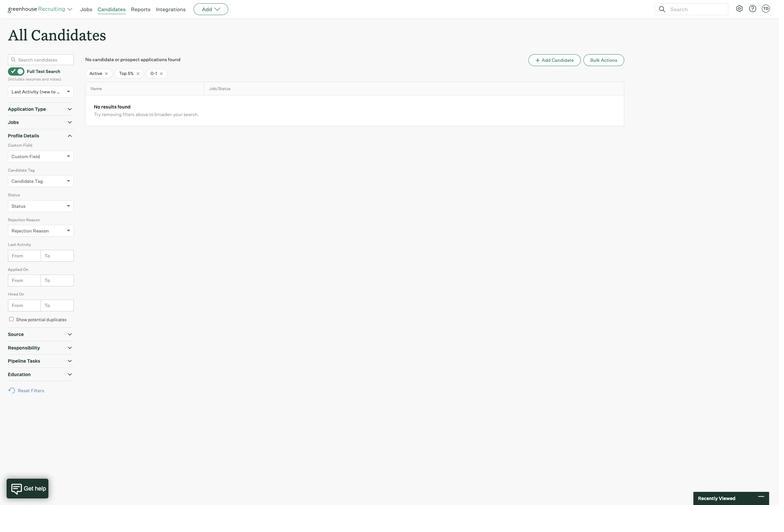 Task type: vqa. For each thing, say whether or not it's contained in the screenshot.
the top Reason
yes



Task type: locate. For each thing, give the bounding box(es) containing it.
custom field
[[8, 143, 32, 148], [12, 154, 40, 159]]

candidates right jobs link on the top
[[98, 6, 126, 13]]

1 vertical spatial candidates
[[31, 25, 106, 44]]

from for last
[[12, 253, 23, 259]]

from for applied
[[12, 278, 23, 284]]

found inside no results found try removing filters above to broaden your search.
[[118, 104, 131, 110]]

or
[[115, 57, 119, 62]]

1 horizontal spatial jobs
[[80, 6, 92, 13]]

2 from from the top
[[12, 278, 23, 284]]

no inside no results found try removing filters above to broaden your search.
[[94, 104, 100, 110]]

1 vertical spatial reason
[[33, 228, 49, 234]]

no up try
[[94, 104, 100, 110]]

0 vertical spatial from
[[12, 253, 23, 259]]

1 vertical spatial last
[[8, 243, 16, 247]]

tag down custom field element
[[28, 168, 35, 173]]

status down candidate tag element
[[8, 193, 20, 198]]

no candidate or prospect applications found
[[85, 57, 181, 62]]

add inside "popup button"
[[202, 6, 212, 13]]

on right the hired in the left of the page
[[19, 292, 24, 297]]

on for applied on
[[23, 267, 28, 272]]

integrations
[[156, 6, 186, 13]]

0 vertical spatial activity
[[22, 89, 39, 94]]

0 vertical spatial add
[[202, 6, 212, 13]]

1 to from the top
[[44, 253, 50, 259]]

0 vertical spatial jobs
[[80, 6, 92, 13]]

actions
[[601, 57, 618, 63]]

candidate left bulk
[[552, 57, 574, 63]]

to right above
[[149, 112, 154, 117]]

education
[[8, 372, 31, 378]]

custom down profile
[[8, 143, 22, 148]]

from down hired on
[[12, 303, 23, 309]]

td button
[[761, 3, 771, 14]]

pipeline tasks
[[8, 359, 40, 364]]

to left old) on the left top of page
[[51, 89, 56, 94]]

1 from from the top
[[12, 253, 23, 259]]

Search candidates field
[[8, 54, 74, 65]]

your
[[173, 112, 183, 117]]

to
[[51, 89, 56, 94], [149, 112, 154, 117]]

3 from from the top
[[12, 303, 23, 309]]

all
[[8, 25, 28, 44]]

status
[[8, 193, 20, 198], [12, 203, 26, 209]]

(new
[[40, 89, 50, 94]]

jobs
[[80, 6, 92, 13], [8, 120, 19, 125]]

status up rejection reason element
[[12, 203, 26, 209]]

rejection reason down status element
[[8, 218, 40, 223]]

found
[[168, 57, 181, 62], [118, 104, 131, 110]]

hired on
[[8, 292, 24, 297]]

candidate tag
[[8, 168, 35, 173], [12, 179, 43, 184]]

on right applied
[[23, 267, 28, 272]]

from down the applied on
[[12, 278, 23, 284]]

rejection
[[8, 218, 25, 223], [12, 228, 32, 234]]

2 vertical spatial candidate
[[12, 179, 34, 184]]

tag
[[28, 168, 35, 173], [35, 179, 43, 184]]

duplicates
[[46, 317, 67, 323]]

0-1
[[151, 71, 157, 76]]

no for no results found try removing filters above to broaden your search.
[[94, 104, 100, 110]]

activity for last activity
[[17, 243, 31, 247]]

last up applied
[[8, 243, 16, 247]]

to
[[44, 253, 50, 259], [44, 278, 50, 284], [44, 303, 50, 309]]

activity for last activity (new to old)
[[22, 89, 39, 94]]

last down the (includes
[[12, 89, 21, 94]]

field
[[23, 143, 32, 148], [29, 154, 40, 159]]

rejection reason up last activity
[[12, 228, 49, 234]]

last
[[12, 89, 21, 94], [8, 243, 16, 247]]

candidates link
[[98, 6, 126, 13]]

2 vertical spatial to
[[44, 303, 50, 309]]

profile
[[8, 133, 23, 139]]

1 vertical spatial field
[[29, 154, 40, 159]]

checkmark image
[[11, 69, 16, 74]]

1 horizontal spatial no
[[94, 104, 100, 110]]

broaden
[[155, 112, 172, 117]]

bulk
[[591, 57, 600, 63]]

full text search (includes resumes and notes)
[[8, 69, 61, 82]]

top
[[119, 71, 127, 76]]

activity down resumes
[[22, 89, 39, 94]]

1 horizontal spatial to
[[149, 112, 154, 117]]

0 vertical spatial found
[[168, 57, 181, 62]]

last for last activity (new to old)
[[12, 89, 21, 94]]

1 vertical spatial to
[[44, 278, 50, 284]]

on for hired on
[[19, 292, 24, 297]]

0 horizontal spatial found
[[118, 104, 131, 110]]

1 vertical spatial on
[[19, 292, 24, 297]]

2 vertical spatial from
[[12, 303, 23, 309]]

0-
[[151, 71, 155, 76]]

activity down rejection reason element
[[17, 243, 31, 247]]

0 vertical spatial to
[[51, 89, 56, 94]]

1 vertical spatial to
[[149, 112, 154, 117]]

add
[[202, 6, 212, 13], [542, 57, 551, 63]]

on
[[23, 267, 28, 272], [19, 292, 24, 297]]

no left candidate
[[85, 57, 92, 62]]

0 vertical spatial candidate tag
[[8, 168, 35, 173]]

profile details
[[8, 133, 39, 139]]

custom
[[8, 143, 22, 148], [12, 154, 28, 159]]

0 horizontal spatial jobs
[[8, 120, 19, 125]]

0 vertical spatial no
[[85, 57, 92, 62]]

1 vertical spatial activity
[[17, 243, 31, 247]]

candidate up status element
[[12, 179, 34, 184]]

found up filters
[[118, 104, 131, 110]]

0 vertical spatial custom
[[8, 143, 22, 148]]

1 vertical spatial candidate
[[8, 168, 27, 173]]

candidate
[[552, 57, 574, 63], [8, 168, 27, 173], [12, 179, 34, 184]]

to inside no results found try removing filters above to broaden your search.
[[149, 112, 154, 117]]

tag up status element
[[35, 179, 43, 184]]

1 vertical spatial no
[[94, 104, 100, 110]]

1 vertical spatial found
[[118, 104, 131, 110]]

responsibility
[[8, 345, 40, 351]]

and
[[42, 77, 49, 82]]

jobs left candidates link at left top
[[80, 6, 92, 13]]

from down last activity
[[12, 253, 23, 259]]

3 to from the top
[[44, 303, 50, 309]]

applications
[[141, 57, 167, 62]]

reason
[[26, 218, 40, 223], [33, 228, 49, 234]]

job/status
[[209, 86, 231, 91]]

0 vertical spatial on
[[23, 267, 28, 272]]

found right applications
[[168, 57, 181, 62]]

0 vertical spatial last
[[12, 89, 21, 94]]

0 vertical spatial rejection
[[8, 218, 25, 223]]

rejection reason element
[[8, 217, 74, 242]]

status element
[[8, 192, 74, 217]]

custom field element
[[8, 142, 74, 167]]

resumes
[[25, 77, 41, 82]]

Search text field
[[669, 4, 722, 14]]

search.
[[184, 112, 199, 117]]

2 to from the top
[[44, 278, 50, 284]]

candidate tag up status element
[[12, 179, 43, 184]]

source
[[8, 332, 24, 338]]

removing
[[102, 112, 122, 117]]

custom down profile details
[[12, 154, 28, 159]]

integrations link
[[156, 6, 186, 13]]

name
[[91, 86, 102, 91]]

candidates down jobs link on the top
[[31, 25, 106, 44]]

viewed
[[719, 496, 736, 502]]

0 vertical spatial candidate
[[552, 57, 574, 63]]

applied on
[[8, 267, 28, 272]]

0 horizontal spatial add
[[202, 6, 212, 13]]

0 vertical spatial to
[[44, 253, 50, 259]]

from
[[12, 253, 23, 259], [12, 278, 23, 284], [12, 303, 23, 309]]

rejection reason
[[8, 218, 40, 223], [12, 228, 49, 234]]

0 horizontal spatial no
[[85, 57, 92, 62]]

1 vertical spatial add
[[542, 57, 551, 63]]

jobs up profile
[[8, 120, 19, 125]]

0 vertical spatial custom field
[[8, 143, 32, 148]]

1 horizontal spatial add
[[542, 57, 551, 63]]

last activity (new to old) option
[[12, 89, 65, 94]]

activity
[[22, 89, 39, 94], [17, 243, 31, 247]]

reports
[[131, 6, 151, 13]]

results
[[101, 104, 117, 110]]

type
[[35, 106, 46, 112]]

no
[[85, 57, 92, 62], [94, 104, 100, 110]]

1 vertical spatial from
[[12, 278, 23, 284]]

candidate tag down custom field element
[[8, 168, 35, 173]]

to for applied on
[[44, 278, 50, 284]]

last activity
[[8, 243, 31, 247]]

candidates
[[98, 6, 126, 13], [31, 25, 106, 44]]

candidate down custom field element
[[8, 168, 27, 173]]

try
[[94, 112, 101, 117]]



Task type: describe. For each thing, give the bounding box(es) containing it.
candidate tag element
[[8, 167, 74, 192]]

search
[[46, 69, 60, 74]]

1 vertical spatial custom
[[12, 154, 28, 159]]

td
[[764, 6, 769, 11]]

1
[[155, 71, 157, 76]]

tasks
[[27, 359, 40, 364]]

full
[[27, 69, 35, 74]]

applied
[[8, 267, 22, 272]]

last activity (new to old)
[[12, 89, 65, 94]]

reports link
[[131, 6, 151, 13]]

1 vertical spatial custom field
[[12, 154, 40, 159]]

reset filters button
[[8, 385, 48, 397]]

add for add candidate
[[542, 57, 551, 63]]

add candidate
[[542, 57, 574, 63]]

details
[[24, 133, 39, 139]]

0 vertical spatial rejection reason
[[8, 218, 40, 223]]

application type
[[8, 106, 46, 112]]

last for last activity
[[8, 243, 16, 247]]

above
[[136, 112, 148, 117]]

5%
[[128, 71, 134, 76]]

configure image
[[736, 5, 744, 13]]

add candidate link
[[529, 54, 581, 66]]

candidate
[[92, 57, 114, 62]]

top 5%
[[119, 71, 134, 76]]

1 vertical spatial candidate tag
[[12, 179, 43, 184]]

to for last activity
[[44, 253, 50, 259]]

add button
[[194, 3, 228, 15]]

hired
[[8, 292, 18, 297]]

1 vertical spatial rejection reason
[[12, 228, 49, 234]]

prospect
[[120, 57, 140, 62]]

active
[[90, 71, 102, 76]]

all candidates
[[8, 25, 106, 44]]

filters
[[123, 112, 135, 117]]

to for hired on
[[44, 303, 50, 309]]

recently viewed
[[698, 496, 736, 502]]

potential
[[28, 317, 45, 323]]

Show potential duplicates checkbox
[[9, 317, 14, 322]]

show
[[16, 317, 27, 323]]

no results found try removing filters above to broaden your search.
[[94, 104, 199, 117]]

pipeline
[[8, 359, 26, 364]]

0 vertical spatial candidates
[[98, 6, 126, 13]]

td button
[[762, 5, 770, 13]]

text
[[36, 69, 45, 74]]

0 horizontal spatial to
[[51, 89, 56, 94]]

bulk actions
[[591, 57, 618, 63]]

greenhouse recruiting image
[[8, 5, 67, 13]]

add for add
[[202, 6, 212, 13]]

old)
[[57, 89, 65, 94]]

notes)
[[50, 77, 61, 82]]

0 vertical spatial field
[[23, 143, 32, 148]]

reset filters
[[18, 388, 44, 394]]

1 vertical spatial rejection
[[12, 228, 32, 234]]

jobs link
[[80, 6, 92, 13]]

no for no candidate or prospect applications found
[[85, 57, 92, 62]]

show potential duplicates
[[16, 317, 67, 323]]

1 vertical spatial tag
[[35, 179, 43, 184]]

0 vertical spatial status
[[8, 193, 20, 198]]

bulk actions link
[[584, 54, 625, 66]]

application
[[8, 106, 34, 112]]

from for hired
[[12, 303, 23, 309]]

0 vertical spatial reason
[[26, 218, 40, 223]]

recently
[[698, 496, 718, 502]]

1 horizontal spatial found
[[168, 57, 181, 62]]

(includes
[[8, 77, 25, 82]]

1 vertical spatial status
[[12, 203, 26, 209]]

0 vertical spatial tag
[[28, 168, 35, 173]]

filters
[[31, 388, 44, 394]]

1 vertical spatial jobs
[[8, 120, 19, 125]]

reset
[[18, 388, 30, 394]]



